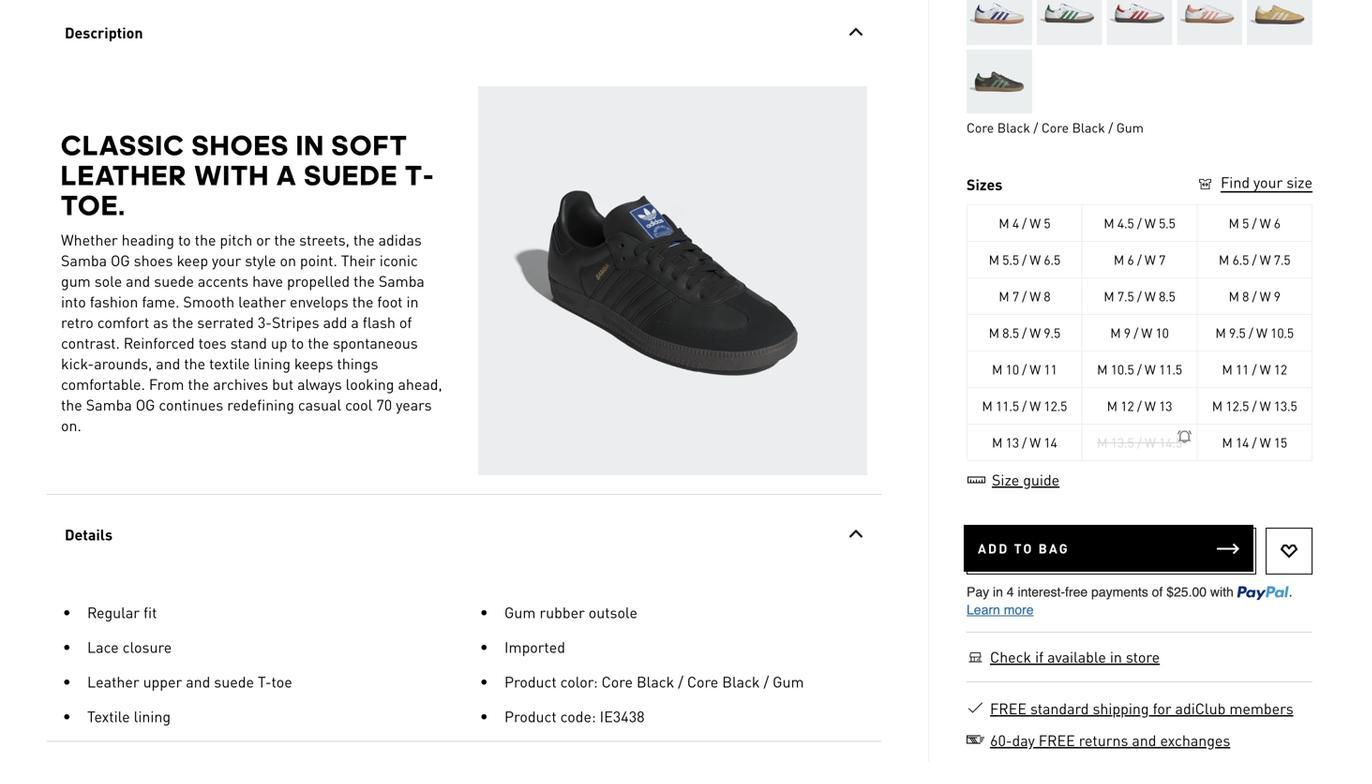 Task type: vqa. For each thing, say whether or not it's contained in the screenshot.
M 11 / W 12 button
yes



Task type: locate. For each thing, give the bounding box(es) containing it.
og up sole
[[111, 251, 130, 270]]

m 7 / w 8
[[999, 288, 1051, 305]]

w inside button
[[1260, 288, 1271, 305]]

and
[[126, 272, 150, 291], [156, 354, 180, 373], [186, 672, 210, 692], [1132, 731, 1157, 750]]

0 vertical spatial suede
[[304, 158, 398, 192]]

0 horizontal spatial 12.5
[[1044, 398, 1068, 414]]

1 vertical spatial 10
[[1006, 361, 1019, 378]]

shoes
[[192, 128, 289, 162], [134, 251, 173, 270]]

1 horizontal spatial 5
[[1243, 215, 1249, 232]]

0 horizontal spatial og
[[111, 251, 130, 270]]

12.5 up m 14 / w 15
[[1226, 398, 1249, 414]]

/ inside m 13 / w 14 button
[[1022, 434, 1027, 451]]

product for product code: ie3438
[[505, 707, 557, 726]]

8 down m 6.5 / w 7.5
[[1243, 288, 1249, 305]]

m down find
[[1229, 215, 1240, 232]]

0 horizontal spatial 9
[[1124, 324, 1131, 341]]

3-
[[258, 313, 272, 332]]

w up m 13 / w 14 button
[[1030, 398, 1041, 414]]

/ for m 13 / w 14
[[1022, 434, 1027, 451]]

1 vertical spatial 9
[[1124, 324, 1131, 341]]

a right add
[[351, 313, 359, 332]]

6.5 up m 8 / w 9
[[1233, 251, 1249, 268]]

w down m 4.5 / w 5.5 'button'
[[1145, 251, 1156, 268]]

gum
[[1117, 119, 1144, 136], [505, 603, 536, 622], [773, 672, 804, 692]]

m down m 6 / w 7
[[1104, 288, 1115, 305]]

/ inside m 4.5 / w 5.5 'button'
[[1137, 215, 1142, 232]]

to up keep
[[178, 230, 191, 249]]

propelled
[[287, 272, 350, 291]]

5.5 right 4.5
[[1159, 215, 1176, 232]]

m 11.5 / w 12.5 button
[[968, 387, 1083, 425]]

0 vertical spatial 10
[[1156, 324, 1169, 341]]

w down m 7.5 / w 8.5 button
[[1142, 324, 1153, 341]]

product color: shadow olive / preloved green / gum image
[[967, 50, 1032, 113]]

m 12 / w 13
[[1107, 398, 1173, 414]]

suede up streets,
[[304, 158, 398, 192]]

up
[[271, 333, 287, 353]]

1 horizontal spatial 5.5
[[1159, 215, 1176, 232]]

your up "accents"
[[212, 251, 241, 270]]

w inside 'button'
[[1145, 215, 1156, 232]]

samba down comfortable.
[[86, 395, 132, 415]]

12
[[1274, 361, 1288, 378], [1121, 398, 1134, 414]]

w down m 7 / w 8 button
[[1030, 324, 1041, 341]]

suede left the toe on the left of the page
[[214, 672, 254, 692]]

0 vertical spatial 7
[[1159, 251, 1166, 268]]

2 product from the top
[[505, 707, 557, 726]]

m up m 11.5 / w 12.5
[[992, 361, 1003, 378]]

w down m 6.5 / w 7.5 button
[[1260, 288, 1271, 305]]

m up m 7 / w 8
[[989, 251, 1000, 268]]

w for 7.5
[[1260, 251, 1271, 268]]

1 horizontal spatial 6.5
[[1233, 251, 1249, 268]]

/ for m 8 / w 9
[[1253, 288, 1257, 305]]

m 11 / w 12
[[1222, 361, 1288, 378]]

/ for m 6.5 / w 7.5
[[1253, 251, 1257, 268]]

0 vertical spatial samba
[[61, 251, 107, 270]]

1 horizontal spatial a
[[351, 313, 359, 332]]

8
[[1044, 288, 1051, 305], [1243, 288, 1249, 305]]

None field
[[773, 429, 868, 473]]

m inside m 12 / w 13 button
[[1107, 398, 1118, 414]]

0 horizontal spatial your
[[212, 251, 241, 270]]

/ inside m 8 / w 9 button
[[1253, 288, 1257, 305]]

1 horizontal spatial leather
[[238, 292, 286, 311]]

textile lining
[[87, 707, 171, 726]]

to right up
[[291, 333, 304, 353]]

2 vertical spatial gum
[[773, 672, 804, 692]]

1 horizontal spatial 12
[[1274, 361, 1288, 378]]

9.5 inside m 8.5 / w 9.5 button
[[1044, 324, 1061, 341]]

m inside m 7 / w 8 button
[[999, 288, 1010, 305]]

m inside button
[[999, 215, 1010, 232]]

/ inside m 5 / w 6 button
[[1253, 215, 1257, 232]]

7.5
[[1274, 251, 1291, 268], [1118, 288, 1134, 305]]

w up m 8.5 / w 9.5 button
[[1030, 288, 1041, 305]]

m up m 11 / w 12
[[1216, 324, 1226, 341]]

8.5 inside m 8.5 / w 9.5 button
[[1003, 324, 1019, 341]]

0 horizontal spatial 8.5
[[1003, 324, 1019, 341]]

m inside m 12.5 / w 13.5 button
[[1212, 398, 1223, 414]]

m for m 5 / w 6
[[1229, 215, 1240, 232]]

og down from
[[136, 395, 155, 415]]

ie3438
[[600, 707, 645, 726]]

0 horizontal spatial 6.5
[[1044, 251, 1061, 268]]

free down the standard
[[1039, 731, 1075, 750]]

in up of
[[407, 292, 419, 311]]

/ inside m 5.5 / w 6.5 button
[[1022, 251, 1027, 268]]

w for 14
[[1030, 434, 1041, 451]]

1 9.5 from the left
[[1044, 324, 1061, 341]]

0 vertical spatial your
[[1254, 172, 1283, 192]]

/ inside m 14 / w 15 button
[[1253, 434, 1257, 451]]

description button
[[47, 0, 882, 72]]

0 horizontal spatial leather
[[61, 158, 188, 192]]

returns
[[1079, 731, 1129, 750]]

10 up m 11.5 / w 12.5
[[1006, 361, 1019, 378]]

m inside m 8.5 / w 9.5 button
[[989, 324, 1000, 341]]

m inside m 13.5 / w 14.5 button
[[1097, 434, 1108, 451]]

streets,
[[299, 230, 350, 249]]

14 up guide
[[1044, 434, 1058, 451]]

t- inside classic shoes in soft leather with a suede t- toe. whether heading to the pitch or the streets, the adidas samba og shoes keep your style on point. their iconic gum sole and suede accents have propelled the samba into fashion fame. smooth leather envelops the foot in retro comfort as the serrated 3-stripes add a flash of contrast. reinforced toes stand up to the spontaneous kick-arounds, and the textile lining keeps things comfortable. from the archives but always looking ahead, the samba og continues redefining casual cool 70 years on.
[[405, 158, 435, 192]]

0 horizontal spatial in
[[296, 128, 325, 162]]

/ inside m 6.5 / w 7.5 button
[[1253, 251, 1257, 268]]

m for m 4 / w 5
[[999, 215, 1010, 232]]

11.5 up m 13 / w 14
[[996, 398, 1019, 414]]

5.5 inside 'button'
[[1159, 215, 1176, 232]]

and down free standard shipping for adiclub members button
[[1132, 731, 1157, 750]]

m for m 11 / w 12
[[1222, 361, 1233, 378]]

7 up m 8.5 / w 9.5
[[1013, 288, 1019, 305]]

7 inside button
[[1013, 288, 1019, 305]]

/ inside m 9 / w 10 button
[[1134, 324, 1139, 341]]

2 6.5 from the left
[[1233, 251, 1249, 268]]

/ inside m 10.5 / w 11.5 button
[[1137, 361, 1142, 378]]

m inside m 9.5 / w 10.5 "button"
[[1216, 324, 1226, 341]]

1 11 from the left
[[1044, 361, 1058, 378]]

w for 10.5
[[1257, 324, 1268, 341]]

/ inside m 11.5 / w 12.5 button
[[1022, 398, 1027, 414]]

0 vertical spatial t-
[[405, 158, 435, 192]]

/ inside m 7 / w 8 button
[[1022, 288, 1027, 305]]

in
[[296, 128, 325, 162], [407, 292, 419, 311], [1110, 647, 1123, 667]]

1 vertical spatial 13
[[1006, 434, 1019, 451]]

free
[[990, 699, 1027, 718], [1039, 731, 1075, 750]]

suede
[[304, 158, 398, 192], [154, 272, 194, 291], [214, 672, 254, 692]]

0 vertical spatial 9
[[1274, 288, 1281, 305]]

leather upper and suede t-toe
[[87, 672, 292, 692]]

m inside m 10.5 / w 11.5 button
[[1097, 361, 1108, 378]]

m inside m 11 / w 12 button
[[1222, 361, 1233, 378]]

code:
[[561, 707, 596, 726]]

8 up m 8.5 / w 9.5 button
[[1044, 288, 1051, 305]]

m 6 / w 7 button
[[1083, 241, 1198, 278]]

1 horizontal spatial shoes
[[192, 128, 289, 162]]

m inside m 11.5 / w 12.5 button
[[982, 398, 993, 414]]

t-
[[405, 158, 435, 192], [258, 672, 272, 692]]

m left 4
[[999, 215, 1010, 232]]

leather
[[61, 158, 188, 192], [238, 292, 286, 311]]

1 5 from the left
[[1044, 215, 1051, 232]]

10 down m 7.5 / w 8.5 button
[[1156, 324, 1169, 341]]

1 horizontal spatial lining
[[254, 354, 291, 373]]

product color: cloud white / energy ink / off white image
[[967, 0, 1032, 45]]

the up flash
[[352, 292, 374, 311]]

the up keep
[[195, 230, 216, 249]]

10.5 down m 8 / w 9 button
[[1271, 324, 1294, 341]]

lining down upper
[[134, 707, 171, 726]]

a right with
[[277, 158, 297, 192]]

m inside m 6 / w 7 button
[[1114, 251, 1125, 268]]

m up m 13.5 / w 14.5
[[1107, 398, 1118, 414]]

leather up heading
[[61, 158, 188, 192]]

/ for m 12 / w 13
[[1137, 398, 1142, 414]]

m for m 11.5 / w 12.5
[[982, 398, 993, 414]]

1 horizontal spatial 7
[[1159, 251, 1166, 268]]

m down m 7 / w 8
[[989, 324, 1000, 341]]

m for m 13.5 / w 14.5
[[1097, 434, 1108, 451]]

8.5
[[1159, 288, 1176, 305], [1003, 324, 1019, 341]]

2 12.5 from the left
[[1226, 398, 1249, 414]]

m up m 14 / w 15
[[1212, 398, 1223, 414]]

8.5 down m 7 / w 8
[[1003, 324, 1019, 341]]

samba
[[61, 251, 107, 270], [379, 272, 425, 291], [86, 395, 132, 415]]

7 inside button
[[1159, 251, 1166, 268]]

0 vertical spatial 8.5
[[1159, 288, 1176, 305]]

m 11 / w 12 button
[[1198, 351, 1313, 388]]

w for 12.5
[[1030, 398, 1041, 414]]

0 horizontal spatial 5
[[1044, 215, 1051, 232]]

/ inside the m 4 / w 5 button
[[1022, 215, 1027, 232]]

1 horizontal spatial 11
[[1236, 361, 1249, 378]]

9 down m 6.5 / w 7.5 button
[[1274, 288, 1281, 305]]

cool
[[345, 395, 373, 415]]

2 8 from the left
[[1243, 288, 1249, 305]]

/ inside m 8.5 / w 9.5 button
[[1022, 324, 1027, 341]]

2 horizontal spatial in
[[1110, 647, 1123, 667]]

suede up fame.
[[154, 272, 194, 291]]

free standard shipping for adiclub members button
[[989, 699, 1295, 719]]

reinforced
[[124, 333, 195, 353]]

upper
[[143, 672, 182, 692]]

0 vertical spatial lining
[[254, 354, 291, 373]]

0 horizontal spatial lining
[[134, 707, 171, 726]]

60-
[[990, 731, 1012, 750]]

0 vertical spatial 13
[[1159, 398, 1173, 414]]

pitch
[[220, 230, 252, 249]]

1 horizontal spatial gum
[[773, 672, 804, 692]]

2 9.5 from the left
[[1229, 324, 1246, 341]]

/ inside m 12 / w 13 button
[[1137, 398, 1142, 414]]

6 inside m 6 / w 7 button
[[1128, 251, 1134, 268]]

0 horizontal spatial 12
[[1121, 398, 1134, 414]]

m 8 / w 9
[[1229, 288, 1281, 305]]

10
[[1156, 324, 1169, 341], [1006, 361, 1019, 378]]

m down m 6.5 / w 7.5
[[1229, 288, 1240, 305]]

/ inside m 12.5 / w 13.5 button
[[1253, 398, 1257, 414]]

7.5 down m 6 / w 7
[[1118, 288, 1134, 305]]

m for m 6.5 / w 7.5
[[1219, 251, 1230, 268]]

m for m 12 / w 13
[[1107, 398, 1118, 414]]

product left code:
[[505, 707, 557, 726]]

6.5
[[1044, 251, 1061, 268], [1233, 251, 1249, 268]]

2 horizontal spatial gum
[[1117, 119, 1144, 136]]

/ inside m 13.5 / w 14.5 button
[[1137, 434, 1142, 451]]

w
[[1030, 215, 1041, 232], [1145, 215, 1156, 232], [1260, 215, 1271, 232], [1030, 251, 1041, 268], [1145, 251, 1156, 268], [1260, 251, 1271, 268], [1030, 288, 1041, 305], [1145, 288, 1156, 305], [1260, 288, 1271, 305], [1030, 324, 1041, 341], [1142, 324, 1153, 341], [1257, 324, 1268, 341], [1030, 361, 1041, 378], [1145, 361, 1156, 378], [1260, 361, 1271, 378], [1030, 398, 1041, 414], [1145, 398, 1156, 414], [1260, 398, 1271, 414], [1030, 434, 1041, 451], [1145, 434, 1156, 451], [1260, 434, 1271, 451]]

product color: cloud white / green / supplier colour image
[[1037, 0, 1103, 45]]

15
[[1274, 434, 1288, 451]]

0 horizontal spatial 5.5
[[1003, 251, 1019, 268]]

m 5 / w 6 button
[[1198, 204, 1313, 242]]

product down imported
[[505, 672, 557, 692]]

14 left 15
[[1236, 434, 1249, 451]]

0 vertical spatial product
[[505, 672, 557, 692]]

m 9 / w 10
[[1111, 324, 1169, 341]]

1 12.5 from the left
[[1044, 398, 1068, 414]]

w up m 14 / w 15 button
[[1260, 398, 1271, 414]]

/ for m 10 / w 11
[[1022, 361, 1027, 378]]

soft
[[332, 128, 408, 162]]

60-day free returns and exchanges
[[990, 731, 1231, 750]]

point.
[[300, 251, 337, 270]]

size
[[992, 470, 1020, 489]]

/ for m 4 / w 5
[[1022, 215, 1027, 232]]

1 horizontal spatial to
[[291, 333, 304, 353]]

/ for m 14 / w 15
[[1253, 434, 1257, 451]]

5.5
[[1159, 215, 1176, 232], [1003, 251, 1019, 268]]

imported
[[505, 638, 565, 657]]

m inside m 14 / w 15 button
[[1222, 434, 1233, 451]]

/ for core black / core black / gum
[[1034, 119, 1039, 136]]

0 horizontal spatial free
[[990, 699, 1027, 718]]

in left 'soft'
[[296, 128, 325, 162]]

m down m 12.5 / w 13.5 on the bottom right of page
[[1222, 434, 1233, 451]]

m down m 9.5 / w 10.5
[[1222, 361, 1233, 378]]

1 horizontal spatial 10
[[1156, 324, 1169, 341]]

w down m 9.5 / w 10.5 "button"
[[1260, 361, 1271, 378]]

in left store
[[1110, 647, 1123, 667]]

9 up m 10.5 / w 11.5 at the right of page
[[1124, 324, 1131, 341]]

0 vertical spatial 11.5
[[1159, 361, 1183, 378]]

9.5 down m 7 / w 8 button
[[1044, 324, 1061, 341]]

1 horizontal spatial 9.5
[[1229, 324, 1246, 341]]

free standard shipping for adiclub members
[[990, 699, 1294, 718]]

0 horizontal spatial 10
[[1006, 361, 1019, 378]]

/ inside m 9.5 / w 10.5 "button"
[[1249, 324, 1254, 341]]

/ inside m 10 / w 11 button
[[1022, 361, 1027, 378]]

7 down m 4.5 / w 5.5 'button'
[[1159, 251, 1166, 268]]

/ for m 8.5 / w 9.5
[[1022, 324, 1027, 341]]

w for 8
[[1030, 288, 1041, 305]]

0 vertical spatial shoes
[[192, 128, 289, 162]]

w up guide
[[1030, 434, 1041, 451]]

1 horizontal spatial 10.5
[[1271, 324, 1294, 341]]

11.5 down m 9 / w 10 button
[[1159, 361, 1183, 378]]

samba down whether
[[61, 251, 107, 270]]

1 vertical spatial 10.5
[[1111, 361, 1134, 378]]

years
[[396, 395, 432, 415]]

w for 10
[[1142, 324, 1153, 341]]

m inside m 6.5 / w 7.5 button
[[1219, 251, 1230, 268]]

2 vertical spatial in
[[1110, 647, 1123, 667]]

1 vertical spatial product
[[505, 707, 557, 726]]

1 vertical spatial t-
[[258, 672, 272, 692]]

1 vertical spatial 11.5
[[996, 398, 1019, 414]]

/ for m 7 / w 8
[[1022, 288, 1027, 305]]

2 14 from the left
[[1236, 434, 1249, 451]]

1 horizontal spatial 7.5
[[1274, 251, 1291, 268]]

product code: ie3438
[[505, 707, 645, 726]]

2 vertical spatial suede
[[214, 672, 254, 692]]

5 inside button
[[1243, 215, 1249, 232]]

1 vertical spatial lining
[[134, 707, 171, 726]]

lining down up
[[254, 354, 291, 373]]

og
[[111, 251, 130, 270], [136, 395, 155, 415]]

envelops
[[290, 292, 349, 311]]

m down the m 12 / w 13
[[1097, 434, 1108, 451]]

m for m 10 / w 11
[[992, 361, 1003, 378]]

10.5 inside button
[[1111, 361, 1134, 378]]

1 horizontal spatial t-
[[405, 158, 435, 192]]

w up m 9 / w 10 button
[[1145, 288, 1156, 305]]

1 vertical spatial 6
[[1128, 251, 1134, 268]]

add to bag
[[978, 540, 1070, 557]]

0 horizontal spatial 11.5
[[996, 398, 1019, 414]]

/ inside m 6 / w 7 button
[[1137, 251, 1142, 268]]

m inside m 5 / w 6 button
[[1229, 215, 1240, 232]]

11 down m 8.5 / w 9.5 button
[[1044, 361, 1058, 378]]

/ for m 10.5 / w 11.5
[[1137, 361, 1142, 378]]

5 up m 6.5 / w 7.5
[[1243, 215, 1249, 232]]

2 5 from the left
[[1243, 215, 1249, 232]]

w left 15
[[1260, 434, 1271, 451]]

w for 14.5
[[1145, 434, 1156, 451]]

m inside m 13 / w 14 button
[[992, 434, 1003, 451]]

2 11 from the left
[[1236, 361, 1249, 378]]

1 horizontal spatial og
[[136, 395, 155, 415]]

9.5 up m 11 / w 12
[[1229, 324, 1246, 341]]

11 down m 9.5 / w 10.5
[[1236, 361, 1249, 378]]

1 horizontal spatial 14
[[1236, 434, 1249, 451]]

1 8 from the left
[[1044, 288, 1051, 305]]

m 8.5 / w 9.5 button
[[968, 314, 1083, 352]]

1 product from the top
[[505, 672, 557, 692]]

0 horizontal spatial 10.5
[[1111, 361, 1134, 378]]

0 horizontal spatial 14
[[1044, 434, 1058, 451]]

8.5 inside m 7.5 / w 8.5 button
[[1159, 288, 1176, 305]]

1 vertical spatial 5.5
[[1003, 251, 1019, 268]]

exchanges
[[1161, 731, 1231, 750]]

w down m 9 / w 10 button
[[1145, 361, 1156, 378]]

accents
[[198, 272, 249, 291]]

redefining
[[227, 395, 294, 415]]

m up m 8 / w 9
[[1219, 251, 1230, 268]]

0 vertical spatial 10.5
[[1271, 324, 1294, 341]]

w right 4
[[1030, 215, 1041, 232]]

1 horizontal spatial 6
[[1274, 215, 1281, 232]]

members
[[1230, 699, 1294, 718]]

product color: core black / core black / gum
[[505, 672, 804, 692]]

0 vertical spatial free
[[990, 699, 1027, 718]]

1 horizontal spatial in
[[407, 292, 419, 311]]

m inside m 9 / w 10 button
[[1111, 324, 1121, 341]]

/ for m 11.5 / w 12.5
[[1022, 398, 1027, 414]]

samba down iconic on the top left
[[379, 272, 425, 291]]

guide
[[1023, 470, 1060, 489]]

w down m 5 / w 6 button
[[1260, 251, 1271, 268]]

1 vertical spatial gum
[[505, 603, 536, 622]]

closure
[[123, 638, 172, 657]]

keep
[[177, 251, 208, 270]]

8.5 up m 9 / w 10 button
[[1159, 288, 1176, 305]]

1 horizontal spatial 9
[[1274, 288, 1281, 305]]

m 8.5 / w 9.5
[[989, 324, 1061, 341]]

your
[[1254, 172, 1283, 192], [212, 251, 241, 270]]

0 vertical spatial 13.5
[[1274, 398, 1298, 414]]

1 vertical spatial your
[[212, 251, 241, 270]]

and up from
[[156, 354, 180, 373]]

/ for m 7.5 / w 8.5
[[1137, 288, 1142, 305]]

fame.
[[142, 292, 180, 311]]

m up m 13 / w 14
[[982, 398, 993, 414]]

12.5 up m 13 / w 14 button
[[1044, 398, 1068, 414]]

0 vertical spatial 7.5
[[1274, 251, 1291, 268]]

m inside m 7.5 / w 8.5 button
[[1104, 288, 1115, 305]]

m 12 / w 13 button
[[1083, 387, 1198, 425]]

0 vertical spatial 12
[[1274, 361, 1288, 378]]

0 horizontal spatial 6
[[1128, 251, 1134, 268]]

/ inside m 11 / w 12 button
[[1253, 361, 1257, 378]]

1 horizontal spatial 8
[[1243, 288, 1249, 305]]

m inside m 4.5 / w 5.5 'button'
[[1104, 215, 1115, 232]]

m for m 12.5 / w 13.5
[[1212, 398, 1223, 414]]

your inside classic shoes in soft leather with a suede t- toe. whether heading to the pitch or the streets, the adidas samba og shoes keep your style on point. their iconic gum sole and suede accents have propelled the samba into fashion fame. smooth leather envelops the foot in retro comfort as the serrated 3-stripes add a flash of contrast. reinforced toes stand up to the spontaneous kick-arounds, and the textile lining keeps things comfortable. from the archives but always looking ahead, the samba og continues redefining casual cool 70 years on.
[[212, 251, 241, 270]]

w for 9
[[1260, 288, 1271, 305]]

0 horizontal spatial 9.5
[[1044, 324, 1061, 341]]

lining inside classic shoes in soft leather with a suede t- toe. whether heading to the pitch or the streets, the adidas samba og shoes keep your style on point. their iconic gum sole and suede accents have propelled the samba into fashion fame. smooth leather envelops the foot in retro comfort as the serrated 3-stripes add a flash of contrast. reinforced toes stand up to the spontaneous kick-arounds, and the textile lining keeps things comfortable. from the archives but always looking ahead, the samba og continues redefining casual cool 70 years on.
[[254, 354, 291, 373]]

your left size
[[1254, 172, 1283, 192]]

0 horizontal spatial 7.5
[[1118, 288, 1134, 305]]

10.5 down m 9 / w 10
[[1111, 361, 1134, 378]]

0 horizontal spatial suede
[[154, 272, 194, 291]]

1 horizontal spatial free
[[1039, 731, 1075, 750]]

5.5 down 4
[[1003, 251, 1019, 268]]

w down the m 4 / w 5 button
[[1030, 251, 1041, 268]]

5 right 4
[[1044, 215, 1051, 232]]

w inside "button"
[[1257, 324, 1268, 341]]

11.5 inside button
[[996, 398, 1019, 414]]

0 horizontal spatial 13.5
[[1111, 434, 1134, 451]]

1 vertical spatial 7.5
[[1118, 288, 1134, 305]]

m inside m 8 / w 9 button
[[1229, 288, 1240, 305]]

add to bag button
[[964, 525, 1254, 572]]

1 vertical spatial shoes
[[134, 251, 173, 270]]

13 up 14.5
[[1159, 398, 1173, 414]]

13 up 'size guide' 'link'
[[1006, 434, 1019, 451]]

flash
[[363, 313, 396, 332]]

m inside m 5.5 / w 6.5 button
[[989, 251, 1000, 268]]

9.5
[[1044, 324, 1061, 341], [1229, 324, 1246, 341]]

m up 'size'
[[992, 434, 1003, 451]]

0 horizontal spatial 11
[[1044, 361, 1058, 378]]

m down 4.5
[[1114, 251, 1125, 268]]

w up m 6.5 / w 7.5 button
[[1260, 215, 1271, 232]]

m up the m 12 / w 13
[[1097, 361, 1108, 378]]

a
[[277, 158, 297, 192], [351, 313, 359, 332]]

m inside m 10 / w 11 button
[[992, 361, 1003, 378]]

0 horizontal spatial 13
[[1006, 434, 1019, 451]]

1 horizontal spatial 12.5
[[1226, 398, 1249, 414]]

m 14 / w 15 button
[[1198, 424, 1313, 461]]

/ for m 11 / w 12
[[1253, 361, 1257, 378]]

/ inside m 7.5 / w 8.5 button
[[1137, 288, 1142, 305]]

1 6.5 from the left
[[1044, 251, 1061, 268]]

free up 60-
[[990, 699, 1027, 718]]

m up m 8.5 / w 9.5
[[999, 288, 1010, 305]]



Task type: describe. For each thing, give the bounding box(es) containing it.
find
[[1221, 172, 1250, 192]]

4
[[1013, 215, 1019, 232]]

m 13 / w 14 button
[[968, 424, 1083, 461]]

m for m 9.5 / w 10.5
[[1216, 324, 1226, 341]]

ahead,
[[398, 375, 442, 394]]

on.
[[61, 416, 81, 435]]

m 14 / w 15
[[1222, 434, 1288, 451]]

0 horizontal spatial gum
[[505, 603, 536, 622]]

check if available in store button
[[989, 647, 1161, 668]]

standard
[[1031, 699, 1089, 718]]

m 13.5 / w 14.5 button
[[1083, 424, 1198, 461]]

keeps
[[294, 354, 333, 373]]

w for 5.5
[[1145, 215, 1156, 232]]

continues
[[159, 395, 223, 415]]

the down their
[[354, 272, 375, 291]]

60-day free returns and exchanges link
[[989, 731, 1232, 751]]

and right upper
[[186, 672, 210, 692]]

1 vertical spatial samba
[[379, 272, 425, 291]]

m 6.5 / w 7.5 button
[[1198, 241, 1313, 278]]

sizes
[[967, 175, 1003, 194]]

store
[[1126, 647, 1160, 667]]

6.5 inside button
[[1044, 251, 1061, 268]]

w for 5
[[1030, 215, 1041, 232]]

1 horizontal spatial 13.5
[[1274, 398, 1298, 414]]

retro
[[61, 313, 94, 332]]

w for 6.5
[[1030, 251, 1041, 268]]

m for m 8 / w 9
[[1229, 288, 1240, 305]]

m 13 / w 14
[[992, 434, 1058, 451]]

as
[[153, 313, 168, 332]]

1 vertical spatial suede
[[154, 272, 194, 291]]

/ for m 6 / w 7
[[1137, 251, 1142, 268]]

the down toes
[[184, 354, 205, 373]]

8 inside button
[[1044, 288, 1051, 305]]

leather
[[87, 672, 139, 692]]

the up continues at bottom
[[188, 375, 209, 394]]

comfortable.
[[61, 375, 145, 394]]

10 inside m 9 / w 10 button
[[1156, 324, 1169, 341]]

in inside button
[[1110, 647, 1123, 667]]

m for m 4.5 / w 5.5
[[1104, 215, 1115, 232]]

/ for m 5 / w 6
[[1253, 215, 1257, 232]]

/ for m 9 / w 10
[[1134, 324, 1139, 341]]

0 vertical spatial leather
[[61, 158, 188, 192]]

m for m 10.5 / w 11.5
[[1097, 361, 1108, 378]]

style
[[245, 251, 276, 270]]

0 vertical spatial in
[[296, 128, 325, 162]]

1 horizontal spatial suede
[[214, 672, 254, 692]]

of
[[399, 313, 412, 332]]

w for 15
[[1260, 434, 1271, 451]]

m for m 9 / w 10
[[1111, 324, 1121, 341]]

rubber
[[540, 603, 585, 622]]

1 vertical spatial og
[[136, 395, 155, 415]]

m for m 13 / w 14
[[992, 434, 1003, 451]]

whether
[[61, 230, 118, 249]]

the up their
[[353, 230, 375, 249]]

m 9.5 / w 10.5
[[1216, 324, 1294, 341]]

toes
[[198, 333, 227, 353]]

the up the on.
[[61, 395, 82, 415]]

1 vertical spatial 12
[[1121, 398, 1134, 414]]

2 vertical spatial samba
[[86, 395, 132, 415]]

m for m 6 / w 7
[[1114, 251, 1125, 268]]

w for 8.5
[[1145, 288, 1156, 305]]

always
[[297, 375, 342, 394]]

m 13.5 / w 14.5
[[1097, 434, 1183, 451]]

free inside button
[[990, 699, 1027, 718]]

1 vertical spatial in
[[407, 292, 419, 311]]

fashion
[[90, 292, 138, 311]]

12.5 inside button
[[1226, 398, 1249, 414]]

1 vertical spatial a
[[351, 313, 359, 332]]

/ for m 5.5 / w 6.5
[[1022, 251, 1027, 268]]

lace
[[87, 638, 119, 657]]

color:
[[561, 672, 598, 692]]

description
[[65, 23, 143, 42]]

1 horizontal spatial 13
[[1159, 398, 1173, 414]]

/ for m 4.5 / w 5.5
[[1137, 215, 1142, 232]]

1 vertical spatial to
[[291, 333, 304, 353]]

arounds,
[[94, 354, 152, 373]]

m 9 / w 10 button
[[1083, 314, 1198, 352]]

12.5 inside button
[[1044, 398, 1068, 414]]

regular
[[87, 603, 140, 622]]

11.5 inside button
[[1159, 361, 1183, 378]]

8 inside button
[[1243, 288, 1249, 305]]

w for 13.5
[[1260, 398, 1271, 414]]

w for 9.5
[[1030, 324, 1041, 341]]

product color: cloud white / wonder clay / crystal white image
[[1177, 0, 1243, 45]]

contrast.
[[61, 333, 120, 353]]

and right sole
[[126, 272, 150, 291]]

m 8 / w 9 button
[[1198, 277, 1313, 315]]

5 inside button
[[1044, 215, 1051, 232]]

add
[[978, 540, 1010, 557]]

0 vertical spatial og
[[111, 251, 130, 270]]

10 inside m 10 / w 11 button
[[1006, 361, 1019, 378]]

0 horizontal spatial t-
[[258, 672, 272, 692]]

1 14 from the left
[[1044, 434, 1058, 451]]

to
[[1014, 540, 1034, 557]]

m for m 7.5 / w 8.5
[[1104, 288, 1115, 305]]

adidas
[[379, 230, 422, 249]]

m for m 8.5 / w 9.5
[[989, 324, 1000, 341]]

m 7.5 / w 8.5 button
[[1083, 277, 1198, 315]]

adiclub
[[1176, 699, 1226, 718]]

product for product color: core black / core black / gum
[[505, 672, 557, 692]]

check
[[990, 647, 1032, 667]]

m for m 14 / w 15
[[1222, 434, 1233, 451]]

product color: cloud white / better scarlet / supplier colour image
[[1107, 0, 1173, 45]]

m for m 5.5 / w 6.5
[[989, 251, 1000, 268]]

0 horizontal spatial shoes
[[134, 251, 173, 270]]

the right as at the left top of the page
[[172, 313, 194, 332]]

9 inside m 9 / w 10 button
[[1124, 324, 1131, 341]]

w for 12
[[1260, 361, 1271, 378]]

m 7 / w 8 button
[[968, 277, 1083, 315]]

m for m 7 / w 8
[[999, 288, 1010, 305]]

6 inside m 5 / w 6 button
[[1274, 215, 1281, 232]]

6.5 inside button
[[1233, 251, 1249, 268]]

core black / core black / gum
[[967, 119, 1144, 136]]

0 horizontal spatial a
[[277, 158, 297, 192]]

1 vertical spatial leather
[[238, 292, 286, 311]]

m 12.5 / w 13.5
[[1212, 398, 1298, 414]]

textile
[[209, 354, 250, 373]]

have
[[252, 272, 283, 291]]

casual
[[298, 395, 341, 415]]

shipping
[[1093, 699, 1149, 718]]

m 4.5 / w 5.5
[[1104, 215, 1176, 232]]

5.5 inside button
[[1003, 251, 1019, 268]]

/ for m 13.5 / w 14.5
[[1137, 434, 1142, 451]]

comfort
[[97, 313, 149, 332]]

70
[[376, 395, 392, 415]]

1 vertical spatial 13.5
[[1111, 434, 1134, 451]]

m 12.5 / w 13.5 button
[[1198, 387, 1313, 425]]

9 inside m 8 / w 9 button
[[1274, 288, 1281, 305]]

m 10.5 / w 11.5 button
[[1083, 351, 1198, 388]]

sole
[[94, 272, 122, 291]]

m 4.5 / w 5.5 button
[[1083, 204, 1198, 242]]

m 11.5 / w 12.5
[[982, 398, 1068, 414]]

/ for m 12.5 / w 13.5
[[1253, 398, 1257, 414]]

w for 11
[[1030, 361, 1041, 378]]

9.5 inside m 9.5 / w 10.5 "button"
[[1229, 324, 1246, 341]]

regular fit
[[87, 603, 157, 622]]

your inside "button"
[[1254, 172, 1283, 192]]

stripes
[[272, 313, 319, 332]]

size
[[1287, 172, 1313, 192]]

m 10.5 / w 11.5
[[1097, 361, 1183, 378]]

the up on
[[274, 230, 296, 249]]

m 9.5 / w 10.5 button
[[1198, 314, 1313, 352]]

toe.
[[61, 189, 126, 222]]

find your size image
[[1197, 175, 1215, 193]]

the up keeps
[[308, 333, 329, 353]]

m 5 / w 6
[[1229, 215, 1281, 232]]

but
[[272, 375, 294, 394]]

lace closure
[[87, 638, 172, 657]]

w for 11.5
[[1145, 361, 1156, 378]]

w for 7
[[1145, 251, 1156, 268]]

0 vertical spatial gum
[[1117, 119, 1144, 136]]

textile
[[87, 707, 130, 726]]

on
[[280, 251, 296, 270]]

fit
[[144, 603, 157, 622]]

w for 6
[[1260, 215, 1271, 232]]

heading
[[122, 230, 174, 249]]

product color: oat / wonder white / gum image
[[1248, 0, 1313, 45]]

size guide link
[[967, 470, 1061, 489]]

/ for m 9.5 / w 10.5
[[1249, 324, 1254, 341]]

find your size
[[1221, 172, 1313, 192]]

w for 13
[[1145, 398, 1156, 414]]

10.5 inside "button"
[[1271, 324, 1294, 341]]

available
[[1048, 647, 1107, 667]]

14.5
[[1159, 434, 1183, 451]]

m 6 / w 7
[[1114, 251, 1166, 268]]

0 vertical spatial to
[[178, 230, 191, 249]]

size guide
[[992, 470, 1060, 489]]

m 6.5 / w 7.5
[[1219, 251, 1291, 268]]



